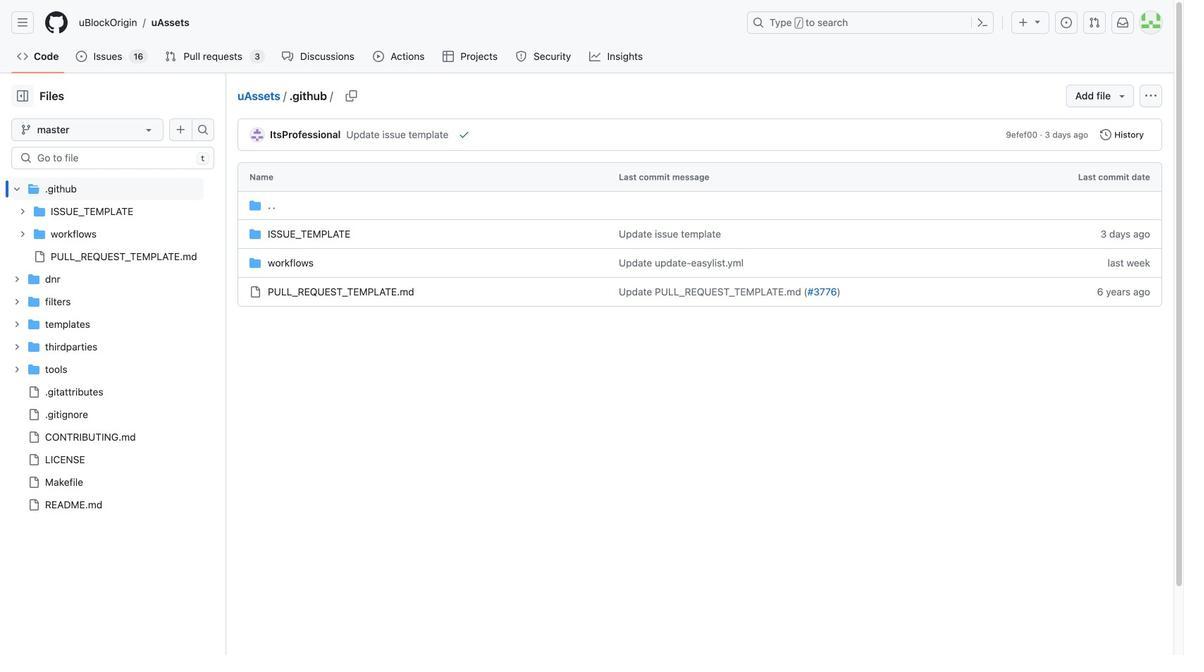 Task type: vqa. For each thing, say whether or not it's contained in the screenshot.
the top file directory fill image
yes



Task type: locate. For each thing, give the bounding box(es) containing it.
triangle down image
[[1033, 16, 1044, 27], [1117, 90, 1129, 102]]

0 vertical spatial triangle down image
[[1033, 16, 1044, 27]]

0 vertical spatial issue opened image
[[1062, 17, 1073, 28]]

more options image
[[1146, 90, 1157, 102]]

issue opened image right the code image
[[76, 51, 87, 62]]

git pull request image
[[1090, 17, 1101, 28], [165, 51, 177, 62]]

plus image
[[1019, 17, 1030, 28]]

file directory fill image
[[34, 229, 45, 240], [28, 274, 39, 285], [28, 319, 39, 330], [28, 341, 39, 353]]

1 horizontal spatial issue opened image
[[1062, 17, 1073, 28]]

group
[[11, 200, 204, 268]]

1 file image from the top
[[28, 387, 39, 398]]

chevron down image
[[13, 185, 21, 193]]

triangle down image left more options icon
[[1117, 90, 1129, 102]]

chevron right image
[[13, 298, 21, 306], [13, 320, 21, 329], [13, 343, 21, 351], [13, 365, 21, 374]]

2 file image from the top
[[28, 409, 39, 420]]

1 vertical spatial git pull request image
[[165, 51, 177, 62]]

tree item
[[11, 178, 204, 268]]

shield image
[[516, 51, 527, 62]]

issue opened image for topmost git pull request image
[[1062, 17, 1073, 28]]

code image
[[17, 51, 28, 62]]

0 horizontal spatial triangle down image
[[1033, 16, 1044, 27]]

notifications image
[[1118, 17, 1129, 28]]

0 horizontal spatial git pull request image
[[165, 51, 177, 62]]

1 vertical spatial chevron right image
[[18, 230, 27, 238]]

issue opened image right plus icon
[[1062, 17, 1073, 28]]

copy path image
[[346, 90, 357, 102]]

add file tooltip
[[169, 118, 192, 141]]

2 vertical spatial chevron right image
[[13, 275, 21, 284]]

Go to file text field
[[37, 147, 191, 169]]

0 vertical spatial git pull request image
[[1090, 17, 1101, 28]]

files tree
[[11, 178, 204, 516]]

3 file image from the top
[[28, 432, 39, 443]]

3 chevron right image from the top
[[13, 343, 21, 351]]

list
[[73, 11, 739, 34]]

chevron right image for file image
[[18, 230, 27, 238]]

1 vertical spatial issue opened image
[[76, 51, 87, 62]]

1 vertical spatial triangle down image
[[1117, 90, 1129, 102]]

0 vertical spatial directory image
[[250, 229, 261, 240]]

file directory fill image
[[34, 206, 45, 217], [28, 296, 39, 308], [28, 364, 39, 375]]

directory image
[[250, 229, 261, 240], [250, 257, 261, 269]]

1 directory image from the top
[[250, 229, 261, 240]]

check image
[[459, 129, 470, 140]]

homepage image
[[45, 11, 68, 34]]

triangle down image right plus icon
[[1033, 16, 1044, 27]]

0 horizontal spatial issue opened image
[[76, 51, 87, 62]]

issue opened image
[[1062, 17, 1073, 28], [76, 51, 87, 62]]

0 vertical spatial chevron right image
[[18, 207, 27, 216]]

comment discussion image
[[282, 51, 293, 62]]

1 horizontal spatial git pull request image
[[1090, 17, 1101, 28]]

1 vertical spatial directory image
[[250, 257, 261, 269]]

file image
[[28, 387, 39, 398], [28, 409, 39, 420], [28, 432, 39, 443], [28, 454, 39, 466], [28, 477, 39, 488], [28, 499, 39, 511]]

chevron right image
[[18, 207, 27, 216], [18, 230, 27, 238], [13, 275, 21, 284]]

4 file image from the top
[[28, 454, 39, 466]]

6 file image from the top
[[28, 499, 39, 511]]

1 horizontal spatial triangle down image
[[1117, 90, 1129, 102]]



Task type: describe. For each thing, give the bounding box(es) containing it.
search image
[[20, 152, 32, 164]]

itsprofessional image
[[250, 128, 265, 142]]

issue opened image for bottommost git pull request image
[[76, 51, 87, 62]]

search this repository image
[[197, 124, 209, 135]]

0 vertical spatial file directory fill image
[[34, 206, 45, 217]]

draggable pane splitter slider
[[224, 73, 228, 655]]

play image
[[373, 51, 384, 62]]

history image
[[1101, 129, 1112, 140]]

1 vertical spatial file directory fill image
[[28, 296, 39, 308]]

sc 9kayk9 0 image
[[250, 200, 261, 211]]

command palette image
[[978, 17, 989, 28]]

file directory open fill image
[[28, 183, 39, 195]]

table image
[[443, 51, 454, 62]]

git branch image
[[20, 124, 32, 135]]

2 vertical spatial file directory fill image
[[28, 364, 39, 375]]

2 directory image from the top
[[250, 257, 261, 269]]

2 chevron right image from the top
[[13, 320, 21, 329]]

1 chevron right image from the top
[[13, 298, 21, 306]]

graph image
[[590, 51, 601, 62]]

4 chevron right image from the top
[[13, 365, 21, 374]]

file image
[[34, 251, 45, 262]]

5 file image from the top
[[28, 477, 39, 488]]

collapse file tree tooltip
[[11, 85, 34, 107]]

sidebar expand image
[[17, 90, 28, 102]]

add file image
[[175, 124, 187, 135]]

chevron right image for first chevron right icon from the top of the "files" tree
[[13, 275, 21, 284]]



